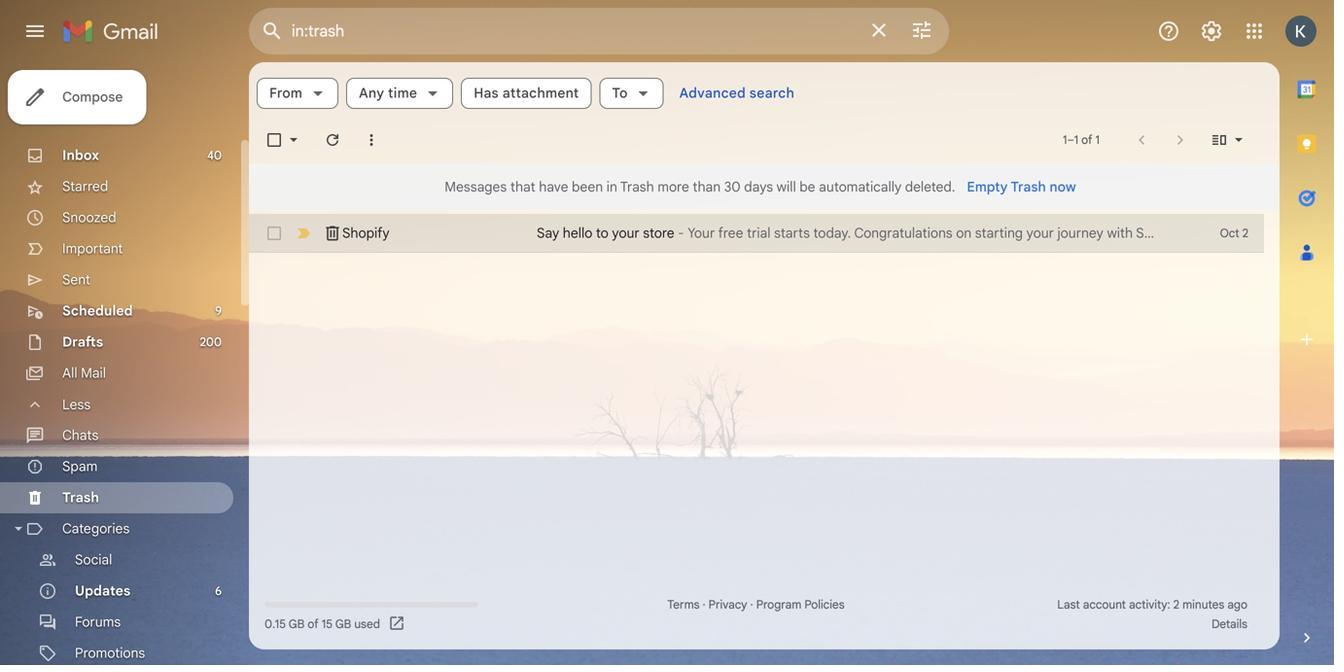 Task type: locate. For each thing, give the bounding box(es) containing it.
days
[[745, 178, 774, 195]]

2 inside row
[[1243, 226, 1249, 241]]

updates link
[[75, 583, 131, 600]]

refresh image
[[323, 130, 343, 150]]

1 gb from the left
[[289, 617, 305, 632]]

· right privacy
[[751, 598, 754, 613]]

0.15 gb of 15 gb used
[[265, 617, 380, 632]]

trash right the "in"
[[621, 178, 655, 195]]

congratulations
[[855, 225, 953, 242]]

2 right activity:
[[1174, 598, 1180, 613]]

social
[[75, 552, 112, 569]]

1 vertical spatial trash
[[62, 489, 99, 506]]

scheduled
[[62, 303, 133, 320]]

trash
[[621, 178, 655, 195], [62, 489, 99, 506]]

None checkbox
[[265, 130, 284, 150], [265, 224, 284, 243], [265, 130, 284, 150], [265, 224, 284, 243]]

more
[[658, 178, 690, 195]]

trash inside main content
[[621, 178, 655, 195]]

2 your from the left
[[1027, 225, 1055, 242]]

35 ﻿͏ from the left
[[1309, 225, 1309, 242]]

journey
[[1058, 225, 1104, 242]]

say
[[537, 225, 560, 242]]

· right terms
[[703, 598, 706, 613]]

of
[[308, 617, 319, 632]]

all mail link
[[62, 365, 106, 382]]

39 ﻿͏ from the left
[[1323, 225, 1323, 242]]

search
[[750, 85, 795, 102]]

1 your from the left
[[612, 225, 640, 242]]

spam
[[62, 458, 98, 475]]

all
[[62, 365, 77, 382]]

messages
[[445, 178, 507, 195]]

clear search image
[[860, 11, 899, 50]]

tab list
[[1281, 62, 1335, 595]]

chats
[[62, 427, 99, 444]]

details
[[1212, 617, 1248, 632]]

store
[[643, 225, 675, 242]]

14 ﻿͏ from the left
[[1235, 225, 1235, 242]]

toggle split pane mode image
[[1210, 130, 1230, 150]]

less button
[[0, 389, 234, 420]]

sent
[[62, 271, 90, 289]]

important
[[62, 240, 123, 257]]

advanced search button
[[672, 76, 803, 111]]

0.15
[[265, 617, 286, 632]]

0 vertical spatial 2
[[1243, 226, 1249, 241]]

oct
[[1221, 226, 1240, 241]]

main menu image
[[23, 19, 47, 43]]

your
[[612, 225, 640, 242], [1027, 225, 1055, 242]]

gb left of
[[289, 617, 305, 632]]

less
[[62, 396, 91, 413]]

7 ﻿͏ from the left
[[1211, 225, 1211, 242]]

spam link
[[62, 458, 98, 475]]

0 horizontal spatial trash
[[62, 489, 99, 506]]

1 horizontal spatial gb
[[335, 617, 351, 632]]

starts
[[775, 225, 810, 242]]

1 horizontal spatial your
[[1027, 225, 1055, 242]]

0 horizontal spatial ·
[[703, 598, 706, 613]]

your
[[688, 225, 715, 242]]

privacy link
[[709, 598, 748, 613]]

23 ﻿͏ from the left
[[1267, 225, 1267, 242]]

drafts
[[62, 334, 103, 351]]

chats link
[[62, 427, 99, 444]]

1 horizontal spatial 2
[[1243, 226, 1249, 241]]

updates
[[75, 583, 131, 600]]

32 ﻿͏ from the left
[[1298, 225, 1298, 242]]

footer containing terms
[[249, 595, 1265, 634]]

gb right 15
[[335, 617, 351, 632]]

your left journey in the right top of the page
[[1027, 225, 1055, 242]]

8 ﻿͏ from the left
[[1214, 225, 1214, 242]]

your right to on the left
[[612, 225, 640, 242]]

settings image
[[1201, 19, 1224, 43]]

38 ﻿͏ from the left
[[1319, 225, 1319, 242]]

·
[[703, 598, 706, 613], [751, 598, 754, 613]]

1 horizontal spatial trash
[[621, 178, 655, 195]]

has attachment
[[474, 85, 579, 102]]

34 ﻿͏ from the left
[[1305, 225, 1305, 242]]

21 ﻿͏ from the left
[[1260, 225, 1260, 242]]

11 ﻿͏ from the left
[[1225, 225, 1225, 242]]

trash down 'spam'
[[62, 489, 99, 506]]

None search field
[[249, 8, 950, 54]]

trash link
[[62, 489, 99, 506]]

terms link
[[668, 598, 700, 613]]

main content
[[249, 62, 1323, 650]]

terms
[[668, 598, 700, 613]]

to
[[596, 225, 609, 242]]

6 ﻿͏ from the left
[[1208, 225, 1208, 242]]

advanced
[[680, 85, 746, 102]]

social link
[[75, 552, 112, 569]]

0 horizontal spatial your
[[612, 225, 640, 242]]

2 ﻿͏ from the left
[[1194, 225, 1194, 242]]

has attachment button
[[461, 78, 592, 109]]

0 horizontal spatial gb
[[289, 617, 305, 632]]

30 ﻿͏ from the left
[[1291, 225, 1291, 242]]

footer inside main content
[[249, 595, 1265, 634]]

used
[[354, 617, 380, 632]]

0 vertical spatial trash
[[621, 178, 655, 195]]

0 horizontal spatial 2
[[1174, 598, 1180, 613]]

categories link
[[62, 521, 130, 538]]

say hello to your store - your free trial starts today. congratulations on starting your journey with shopify. ﻿͏ ﻿͏ ﻿͏ ﻿͏ ﻿͏ ﻿͏ ﻿͏ ﻿͏ ﻿͏ ﻿͏ ﻿͏ ﻿͏ ﻿͏ ﻿͏ ﻿͏ ﻿͏ ﻿͏ ﻿͏ ﻿͏ ﻿͏ ﻿͏ ﻿͏ ﻿͏ ﻿͏ ﻿͏ ﻿͏ ﻿͏ ﻿͏ ﻿͏ ﻿͏ ﻿͏ ﻿͏ ﻿͏ ﻿͏ ﻿͏ ﻿͏ ﻿͏ ﻿͏ ﻿͏
[[537, 225, 1323, 242]]

19 ﻿͏ from the left
[[1253, 225, 1253, 242]]

gb
[[289, 617, 305, 632], [335, 617, 351, 632]]

1 vertical spatial 2
[[1174, 598, 1180, 613]]

2
[[1243, 226, 1249, 241], [1174, 598, 1180, 613]]

9
[[215, 304, 222, 319]]

sent link
[[62, 271, 90, 289]]

20 ﻿͏ from the left
[[1256, 225, 1256, 242]]

navigation
[[0, 62, 249, 666]]

more image
[[362, 130, 381, 150]]

will
[[777, 178, 797, 195]]

30
[[725, 178, 741, 195]]

2 right oct
[[1243, 226, 1249, 241]]

footer
[[249, 595, 1265, 634]]

31 ﻿͏ from the left
[[1295, 225, 1295, 242]]

15 ﻿͏ from the left
[[1239, 225, 1239, 242]]

details link
[[1212, 617, 1248, 632]]

row
[[249, 214, 1323, 253]]

1 horizontal spatial ·
[[751, 598, 754, 613]]

trial
[[747, 225, 771, 242]]

26 ﻿͏ from the left
[[1277, 225, 1277, 242]]

from button
[[257, 78, 339, 109]]

terms · privacy · program policies
[[668, 598, 845, 613]]

scheduled link
[[62, 303, 133, 320]]

hello
[[563, 225, 593, 242]]

13 ﻿͏ from the left
[[1232, 225, 1232, 242]]



Task type: vqa. For each thing, say whether or not it's contained in the screenshot.
fourth the ﻿͏ from the left
yes



Task type: describe. For each thing, give the bounding box(es) containing it.
messages that have been in trash more than 30 days will be automatically deleted.
[[445, 178, 956, 195]]

deleted.
[[906, 178, 956, 195]]

1 ﻿͏ from the left
[[1190, 225, 1190, 242]]

account
[[1084, 598, 1127, 613]]

row containing shopify
[[249, 214, 1323, 253]]

2 inside "last account activity: 2 minutes ago details"
[[1174, 598, 1180, 613]]

advanced search options image
[[903, 11, 942, 50]]

28 ﻿͏ from the left
[[1284, 225, 1284, 242]]

today.
[[814, 225, 852, 242]]

33 ﻿͏ from the left
[[1302, 225, 1302, 242]]

-
[[678, 225, 685, 242]]

search mail image
[[255, 14, 290, 49]]

important link
[[62, 240, 123, 257]]

24 ﻿͏ from the left
[[1270, 225, 1270, 242]]

minutes
[[1183, 598, 1225, 613]]

shopify.
[[1137, 225, 1187, 242]]

gmail image
[[62, 12, 168, 51]]

navigation containing compose
[[0, 62, 249, 666]]

snoozed
[[62, 209, 116, 226]]

from
[[270, 85, 303, 102]]

starred link
[[62, 178, 108, 195]]

2 gb from the left
[[335, 617, 351, 632]]

oct 2
[[1221, 226, 1249, 241]]

17 ﻿͏ from the left
[[1246, 225, 1246, 242]]

advanced search
[[680, 85, 795, 102]]

in
[[607, 178, 618, 195]]

Search mail text field
[[292, 21, 856, 41]]

has
[[474, 85, 499, 102]]

shopify
[[343, 225, 390, 242]]

to button
[[600, 78, 664, 109]]

ago
[[1228, 598, 1248, 613]]

mail
[[81, 365, 106, 382]]

18 ﻿͏ from the left
[[1249, 225, 1249, 242]]

4 ﻿͏ from the left
[[1201, 225, 1201, 242]]

free
[[719, 225, 744, 242]]

5 ﻿͏ from the left
[[1204, 225, 1204, 242]]

all mail
[[62, 365, 106, 382]]

trash image
[[323, 224, 343, 243]]

have
[[539, 178, 569, 195]]

be
[[800, 178, 816, 195]]

promotions
[[75, 645, 145, 662]]

inbox
[[62, 147, 99, 164]]

privacy
[[709, 598, 748, 613]]

compose
[[62, 89, 123, 106]]

inbox link
[[62, 147, 99, 164]]

forums link
[[75, 614, 121, 631]]

9 ﻿͏ from the left
[[1218, 225, 1218, 242]]

starred
[[62, 178, 108, 195]]

drafts link
[[62, 334, 103, 351]]

compose button
[[8, 70, 146, 125]]

36 ﻿͏ from the left
[[1312, 225, 1312, 242]]

activity:
[[1130, 598, 1171, 613]]

automatically
[[819, 178, 902, 195]]

promotions link
[[75, 645, 145, 662]]

6
[[215, 584, 222, 599]]

15
[[322, 617, 333, 632]]

40
[[207, 148, 222, 163]]

than
[[693, 178, 721, 195]]

25 ﻿͏ from the left
[[1274, 225, 1274, 242]]

categories
[[62, 521, 130, 538]]

2 · from the left
[[751, 598, 754, 613]]

last account activity: 2 minutes ago details
[[1058, 598, 1248, 632]]

attachment
[[503, 85, 579, 102]]

29 ﻿͏ from the left
[[1288, 225, 1288, 242]]

with
[[1108, 225, 1134, 242]]

forums
[[75, 614, 121, 631]]

policies
[[805, 598, 845, 613]]

to
[[612, 85, 628, 102]]

200
[[200, 335, 222, 350]]

program
[[757, 598, 802, 613]]

program policies link
[[757, 598, 845, 613]]

follow link to manage storage image
[[388, 615, 408, 634]]

12 ﻿͏ from the left
[[1228, 225, 1228, 242]]

main content containing from
[[249, 62, 1323, 650]]

any time button
[[347, 78, 454, 109]]

starting
[[976, 225, 1024, 242]]

last
[[1058, 598, 1081, 613]]

that
[[511, 178, 536, 195]]

27 ﻿͏ from the left
[[1281, 225, 1281, 242]]

3 ﻿͏ from the left
[[1197, 225, 1197, 242]]

37 ﻿͏ from the left
[[1316, 225, 1316, 242]]

any time
[[359, 85, 418, 102]]

10 ﻿͏ from the left
[[1221, 225, 1221, 242]]

1 · from the left
[[703, 598, 706, 613]]

22 ﻿͏ from the left
[[1263, 225, 1263, 242]]

16 ﻿͏ from the left
[[1242, 225, 1242, 242]]

been
[[572, 178, 603, 195]]



